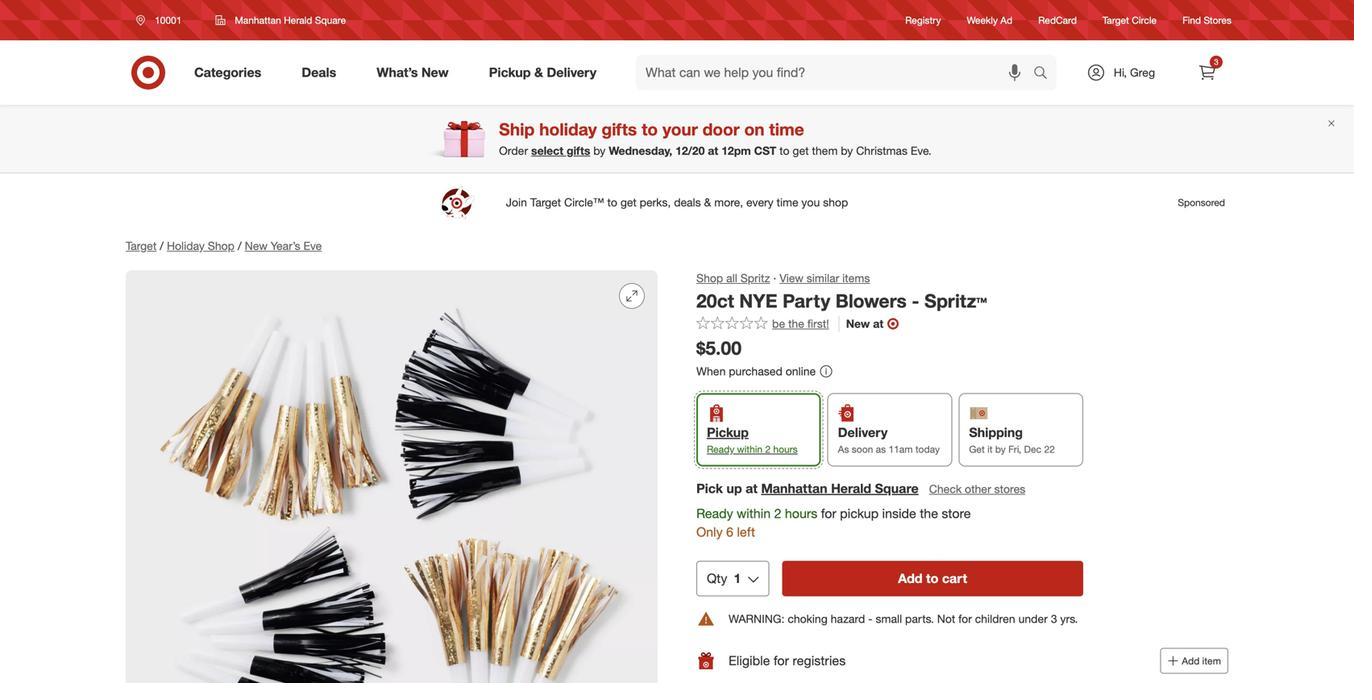 Task type: locate. For each thing, give the bounding box(es) containing it.
check other stores button
[[929, 480, 1027, 498]]

similar
[[807, 271, 840, 285]]

2 up pick up at manhattan herald square
[[766, 443, 771, 455]]

shop
[[208, 239, 235, 253], [697, 271, 723, 285]]

at down door at the top right of the page
[[708, 144, 719, 158]]

target left holiday
[[126, 239, 157, 253]]

the left "store"
[[920, 506, 939, 521]]

0 vertical spatial pickup
[[489, 65, 531, 80]]

for right eligible on the bottom
[[774, 653, 789, 668]]

pickup
[[840, 506, 879, 521]]

target for target / holiday shop / new year's eve
[[126, 239, 157, 253]]

get
[[970, 443, 985, 455]]

today
[[916, 443, 940, 455]]

square up inside on the right bottom of the page
[[875, 481, 919, 496]]

herald up deals
[[284, 14, 312, 26]]

ready inside ready within 2 hours for pickup inside the store only 6 left
[[697, 506, 733, 521]]

target link
[[126, 239, 157, 253]]

2 horizontal spatial at
[[873, 317, 884, 331]]

manhattan up ready within 2 hours for pickup inside the store only 6 left
[[762, 481, 828, 496]]

pickup up the up at the right of the page
[[707, 425, 749, 440]]

new year's eve link
[[245, 239, 322, 253]]

1 horizontal spatial target
[[1103, 14, 1130, 26]]

categories link
[[181, 55, 282, 90]]

1 within from the top
[[737, 443, 763, 455]]

target left circle
[[1103, 14, 1130, 26]]

2 vertical spatial for
[[774, 653, 789, 668]]

0 vertical spatial for
[[821, 506, 837, 521]]

find
[[1183, 14, 1202, 26]]

1 vertical spatial square
[[875, 481, 919, 496]]

when
[[697, 364, 726, 378]]

new right what's on the top of the page
[[422, 65, 449, 80]]

pickup left &
[[489, 65, 531, 80]]

0 vertical spatial hours
[[774, 443, 798, 455]]

only
[[697, 524, 723, 540]]

2 horizontal spatial by
[[996, 443, 1006, 455]]

0 horizontal spatial square
[[315, 14, 346, 26]]

20ct
[[697, 289, 735, 312]]

hours down pick up at manhattan herald square
[[785, 506, 818, 521]]

0 vertical spatial manhattan
[[235, 14, 281, 26]]

3 left yrs.
[[1051, 611, 1058, 626]]

0 horizontal spatial manhattan
[[235, 14, 281, 26]]

square
[[315, 14, 346, 26], [875, 481, 919, 496]]

ready up only
[[697, 506, 733, 521]]

target
[[1103, 14, 1130, 26], [126, 239, 157, 253]]

add
[[899, 570, 923, 586], [1182, 655, 1200, 667]]

within up the up at the right of the page
[[737, 443, 763, 455]]

- left spritz™
[[912, 289, 920, 312]]

view similar items
[[780, 271, 870, 285]]

1 horizontal spatial pickup
[[707, 425, 749, 440]]

0 horizontal spatial -
[[869, 611, 873, 626]]

stores
[[1204, 14, 1232, 26]]

to inside button
[[927, 570, 939, 586]]

new down blowers
[[847, 317, 870, 331]]

0 vertical spatial ready
[[707, 443, 735, 455]]

it
[[988, 443, 993, 455]]

the right be
[[789, 317, 805, 331]]

for inside ready within 2 hours for pickup inside the store only 6 left
[[821, 506, 837, 521]]

2 down pick up at manhattan herald square
[[775, 506, 782, 521]]

add left item
[[1182, 655, 1200, 667]]

1 horizontal spatial gifts
[[602, 119, 637, 140]]

within
[[737, 443, 763, 455], [737, 506, 771, 521]]

1 vertical spatial at
[[873, 317, 884, 331]]

time
[[770, 119, 805, 140]]

0 horizontal spatial target
[[126, 239, 157, 253]]

1 vertical spatial to
[[780, 144, 790, 158]]

what's new
[[377, 65, 449, 80]]

check other stores
[[930, 482, 1026, 496]]

0 horizontal spatial at
[[708, 144, 719, 158]]

add item button
[[1161, 648, 1229, 674]]

0 vertical spatial square
[[315, 14, 346, 26]]

manhattan inside manhattan herald square dropdown button
[[235, 14, 281, 26]]

1 vertical spatial ready
[[697, 506, 733, 521]]

be the first!
[[773, 317, 830, 331]]

2 horizontal spatial new
[[847, 317, 870, 331]]

other
[[965, 482, 992, 496]]

ad
[[1001, 14, 1013, 26]]

manhattan
[[235, 14, 281, 26], [762, 481, 828, 496]]

for down manhattan herald square button
[[821, 506, 837, 521]]

gifts
[[602, 119, 637, 140], [567, 144, 591, 158]]

1 vertical spatial the
[[920, 506, 939, 521]]

0 horizontal spatial for
[[774, 653, 789, 668]]

herald up pickup
[[831, 481, 872, 496]]

ready up pick
[[707, 443, 735, 455]]

hours
[[774, 443, 798, 455], [785, 506, 818, 521]]

3 down stores
[[1215, 57, 1219, 67]]

0 vertical spatial 2
[[766, 443, 771, 455]]

hours inside pickup ready within 2 hours
[[774, 443, 798, 455]]

wednesday,
[[609, 144, 673, 158]]

2 vertical spatial to
[[927, 570, 939, 586]]

1 horizontal spatial the
[[920, 506, 939, 521]]

shop left "all"
[[697, 271, 723, 285]]

0 vertical spatial -
[[912, 289, 920, 312]]

2 vertical spatial at
[[746, 481, 758, 496]]

20ct nye party blowers - spritz™
[[697, 289, 988, 312]]

target circle
[[1103, 14, 1157, 26]]

1 vertical spatial delivery
[[838, 425, 888, 440]]

1 vertical spatial add
[[1182, 655, 1200, 667]]

1 horizontal spatial delivery
[[838, 425, 888, 440]]

gifts up wednesday,
[[602, 119, 637, 140]]

add up warning: choking hazard - small parts. not for children under 3 yrs. at the right bottom of the page
[[899, 570, 923, 586]]

hi, greg
[[1114, 65, 1156, 79]]

0 horizontal spatial 2
[[766, 443, 771, 455]]

1 vertical spatial -
[[869, 611, 873, 626]]

for
[[821, 506, 837, 521], [959, 611, 972, 626], [774, 653, 789, 668]]

1 horizontal spatial add
[[1182, 655, 1200, 667]]

1 horizontal spatial herald
[[831, 481, 872, 496]]

0 vertical spatial target
[[1103, 14, 1130, 26]]

0 vertical spatial at
[[708, 144, 719, 158]]

0 horizontal spatial pickup
[[489, 65, 531, 80]]

to left cart
[[927, 570, 939, 586]]

1 vertical spatial shop
[[697, 271, 723, 285]]

holiday
[[167, 239, 205, 253]]

within inside pickup ready within 2 hours
[[737, 443, 763, 455]]

by right it
[[996, 443, 1006, 455]]

1 horizontal spatial -
[[912, 289, 920, 312]]

eligible for registries
[[729, 653, 846, 668]]

hours up pick up at manhattan herald square
[[774, 443, 798, 455]]

at right the up at the right of the page
[[746, 481, 758, 496]]

0 horizontal spatial 3
[[1051, 611, 1058, 626]]

find stores link
[[1183, 13, 1232, 27]]

0 horizontal spatial shop
[[208, 239, 235, 253]]

0 vertical spatial within
[[737, 443, 763, 455]]

by right them
[[841, 144, 853, 158]]

store
[[942, 506, 971, 521]]

1 horizontal spatial 3
[[1215, 57, 1219, 67]]

1 vertical spatial 2
[[775, 506, 782, 521]]

delivery as soon as 11am today
[[838, 425, 940, 455]]

What can we help you find? suggestions appear below search field
[[636, 55, 1038, 90]]

check
[[930, 482, 962, 496]]

0 horizontal spatial gifts
[[567, 144, 591, 158]]

0 horizontal spatial to
[[642, 119, 658, 140]]

pickup inside pickup ready within 2 hours
[[707, 425, 749, 440]]

0 horizontal spatial herald
[[284, 14, 312, 26]]

1 vertical spatial pickup
[[707, 425, 749, 440]]

be
[[773, 317, 786, 331]]

by
[[594, 144, 606, 158], [841, 144, 853, 158], [996, 443, 1006, 455]]

1 horizontal spatial for
[[821, 506, 837, 521]]

1 horizontal spatial at
[[746, 481, 758, 496]]

within up left
[[737, 506, 771, 521]]

0 horizontal spatial new
[[245, 239, 268, 253]]

1 vertical spatial new
[[245, 239, 268, 253]]

1 vertical spatial gifts
[[567, 144, 591, 158]]

shop right holiday
[[208, 239, 235, 253]]

2 horizontal spatial to
[[927, 570, 939, 586]]

new left year's
[[245, 239, 268, 253]]

/ right 'target' link
[[160, 239, 164, 253]]

at
[[708, 144, 719, 158], [873, 317, 884, 331], [746, 481, 758, 496]]

at down blowers
[[873, 317, 884, 331]]

12/20
[[676, 144, 705, 158]]

1 vertical spatial target
[[126, 239, 157, 253]]

new at
[[847, 317, 884, 331]]

to up wednesday,
[[642, 119, 658, 140]]

0 horizontal spatial add
[[899, 570, 923, 586]]

square up 'deals' link
[[315, 14, 346, 26]]

1 vertical spatial hours
[[785, 506, 818, 521]]

22
[[1045, 443, 1055, 455]]

0 vertical spatial add
[[899, 570, 923, 586]]

children
[[976, 611, 1016, 626]]

add item
[[1182, 655, 1222, 667]]

1
[[734, 570, 741, 586]]

party
[[783, 289, 831, 312]]

circle
[[1132, 14, 1157, 26]]

11am
[[889, 443, 913, 455]]

herald
[[284, 14, 312, 26], [831, 481, 872, 496]]

delivery inside delivery as soon as 11am today
[[838, 425, 888, 440]]

10001 button
[[126, 6, 199, 35]]

gifts down holiday
[[567, 144, 591, 158]]

0 vertical spatial gifts
[[602, 119, 637, 140]]

1 vertical spatial for
[[959, 611, 972, 626]]

1 vertical spatial within
[[737, 506, 771, 521]]

1 horizontal spatial new
[[422, 65, 449, 80]]

delivery up soon
[[838, 425, 888, 440]]

add for add to cart
[[899, 570, 923, 586]]

0 vertical spatial the
[[789, 317, 805, 331]]

1 vertical spatial manhattan
[[762, 481, 828, 496]]

inside
[[883, 506, 917, 521]]

delivery right &
[[547, 65, 597, 80]]

search button
[[1027, 55, 1065, 94]]

1 vertical spatial 3
[[1051, 611, 1058, 626]]

0 vertical spatial delivery
[[547, 65, 597, 80]]

0 vertical spatial shop
[[208, 239, 235, 253]]

2 within from the top
[[737, 506, 771, 521]]

pickup & delivery
[[489, 65, 597, 80]]

by down holiday
[[594, 144, 606, 158]]

holiday shop link
[[167, 239, 235, 253]]

manhattan up categories link
[[235, 14, 281, 26]]

hours inside ready within 2 hours for pickup inside the store only 6 left
[[785, 506, 818, 521]]

1 horizontal spatial 2
[[775, 506, 782, 521]]

1 horizontal spatial /
[[238, 239, 242, 253]]

soon
[[852, 443, 874, 455]]

- left small
[[869, 611, 873, 626]]

0 horizontal spatial /
[[160, 239, 164, 253]]

for right not
[[959, 611, 972, 626]]

/ right holiday shop link
[[238, 239, 242, 253]]

manhattan herald square button
[[762, 479, 919, 498]]

manhattan herald square button
[[205, 6, 357, 35]]

0 vertical spatial herald
[[284, 14, 312, 26]]

to left get
[[780, 144, 790, 158]]



Task type: describe. For each thing, give the bounding box(es) containing it.
shipping get it by fri, dec 22
[[970, 425, 1055, 455]]

parts.
[[906, 611, 934, 626]]

2 inside ready within 2 hours for pickup inside the store only 6 left
[[775, 506, 782, 521]]

2 inside pickup ready within 2 hours
[[766, 443, 771, 455]]

2 horizontal spatial for
[[959, 611, 972, 626]]

3 link
[[1190, 55, 1226, 90]]

12pm
[[722, 144, 751, 158]]

view
[[780, 271, 804, 285]]

registry link
[[906, 13, 941, 27]]

1 horizontal spatial by
[[841, 144, 853, 158]]

warning:
[[729, 611, 785, 626]]

shop all spritz
[[697, 271, 770, 285]]

ship
[[499, 119, 535, 140]]

eve.
[[911, 144, 932, 158]]

select
[[531, 144, 564, 158]]

pick
[[697, 481, 723, 496]]

$5.00
[[697, 337, 742, 359]]

what's new link
[[363, 55, 469, 90]]

spritz™
[[925, 289, 988, 312]]

them
[[812, 144, 838, 158]]

at inside ship holiday gifts to your door on time order select gifts by wednesday, 12/20 at 12pm cst to get them by christmas eve.
[[708, 144, 719, 158]]

&
[[535, 65, 543, 80]]

6
[[727, 524, 734, 540]]

herald inside dropdown button
[[284, 14, 312, 26]]

advertisement region
[[113, 183, 1242, 222]]

1 horizontal spatial square
[[875, 481, 919, 496]]

year's
[[271, 239, 300, 253]]

pick up at manhattan herald square
[[697, 481, 919, 496]]

eve
[[304, 239, 322, 253]]

cst
[[754, 144, 777, 158]]

christmas
[[857, 144, 908, 158]]

2 vertical spatial new
[[847, 317, 870, 331]]

items
[[843, 271, 870, 285]]

dec
[[1025, 443, 1042, 455]]

hazard
[[831, 611, 866, 626]]

your
[[663, 119, 698, 140]]

shipping
[[970, 425, 1023, 440]]

nye
[[740, 289, 778, 312]]

redcard link
[[1039, 13, 1077, 27]]

1 horizontal spatial manhattan
[[762, 481, 828, 496]]

pickup for ready
[[707, 425, 749, 440]]

purchased
[[729, 364, 783, 378]]

manhattan herald square
[[235, 14, 346, 26]]

0 horizontal spatial the
[[789, 317, 805, 331]]

target / holiday shop / new year's eve
[[126, 239, 322, 253]]

within inside ready within 2 hours for pickup inside the store only 6 left
[[737, 506, 771, 521]]

square inside dropdown button
[[315, 14, 346, 26]]

all
[[727, 271, 738, 285]]

yrs.
[[1061, 611, 1078, 626]]

ship holiday gifts to your door on time order select gifts by wednesday, 12/20 at 12pm cst to get them by christmas eve.
[[499, 119, 932, 158]]

by inside shipping get it by fri, dec 22
[[996, 443, 1006, 455]]

add to cart
[[899, 570, 968, 586]]

be the first! link
[[697, 316, 830, 332]]

add for add item
[[1182, 655, 1200, 667]]

left
[[737, 524, 756, 540]]

search
[[1027, 66, 1065, 82]]

item
[[1203, 655, 1222, 667]]

pickup for &
[[489, 65, 531, 80]]

1 horizontal spatial to
[[780, 144, 790, 158]]

registry
[[906, 14, 941, 26]]

on
[[745, 119, 765, 140]]

target circle link
[[1103, 13, 1157, 27]]

0 vertical spatial new
[[422, 65, 449, 80]]

1 vertical spatial herald
[[831, 481, 872, 496]]

as
[[876, 443, 886, 455]]

as
[[838, 443, 850, 455]]

view similar items button
[[780, 270, 870, 286]]

greg
[[1131, 65, 1156, 79]]

the inside ready within 2 hours for pickup inside the store only 6 left
[[920, 506, 939, 521]]

deals
[[302, 65, 336, 80]]

door
[[703, 119, 740, 140]]

qty 1
[[707, 570, 741, 586]]

categories
[[194, 65, 261, 80]]

holiday
[[540, 119, 597, 140]]

pickup ready within 2 hours
[[707, 425, 798, 455]]

0 vertical spatial 3
[[1215, 57, 1219, 67]]

0 vertical spatial to
[[642, 119, 658, 140]]

redcard
[[1039, 14, 1077, 26]]

choking
[[788, 611, 828, 626]]

target for target circle
[[1103, 14, 1130, 26]]

order
[[499, 144, 528, 158]]

weekly ad
[[967, 14, 1013, 26]]

registries
[[793, 653, 846, 668]]

pickup & delivery link
[[475, 55, 617, 90]]

add to cart button
[[782, 561, 1084, 596]]

under
[[1019, 611, 1048, 626]]

find stores
[[1183, 14, 1232, 26]]

small
[[876, 611, 903, 626]]

1 horizontal spatial shop
[[697, 271, 723, 285]]

what's
[[377, 65, 418, 80]]

0 horizontal spatial by
[[594, 144, 606, 158]]

ready within 2 hours for pickup inside the store only 6 left
[[697, 506, 971, 540]]

0 horizontal spatial delivery
[[547, 65, 597, 80]]

not
[[938, 611, 956, 626]]

qty
[[707, 570, 728, 586]]

2 / from the left
[[238, 239, 242, 253]]

ready inside pickup ready within 2 hours
[[707, 443, 735, 455]]

warning: choking hazard - small parts. not for children under 3 yrs.
[[729, 611, 1078, 626]]

stores
[[995, 482, 1026, 496]]

eligible
[[729, 653, 770, 668]]

online
[[786, 364, 816, 378]]

1 / from the left
[[160, 239, 164, 253]]

fri,
[[1009, 443, 1022, 455]]

20ct nye party blowers - spritz&#8482;, 1 of 4 image
[[126, 270, 658, 683]]

cart
[[943, 570, 968, 586]]

deals link
[[288, 55, 357, 90]]



Task type: vqa. For each thing, say whether or not it's contained in the screenshot.
the audio
no



